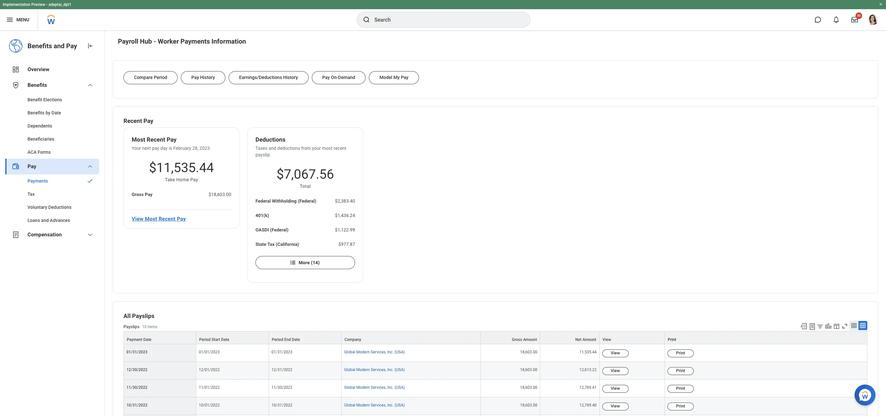 Task type: vqa. For each thing, say whether or not it's contained in the screenshot.


Task type: locate. For each thing, give the bounding box(es) containing it.
view right 12,613.22
[[611, 368, 620, 373]]

period start date button
[[196, 331, 269, 344]]

services,
[[371, 350, 387, 354], [371, 368, 387, 372], [371, 385, 387, 390], [371, 403, 387, 408]]

payments right worker
[[181, 37, 210, 45]]

2 11/30/2022 from the left
[[272, 385, 293, 390]]

pay history
[[192, 75, 215, 80]]

0 vertical spatial benefits
[[28, 42, 52, 50]]

all payslips
[[124, 312, 155, 319]]

benefits inside benefits dropdown button
[[28, 82, 47, 88]]

1 horizontal spatial -
[[154, 37, 156, 45]]

(usa) for 12/31/2022
[[395, 368, 405, 372]]

expand/collapse chart image
[[825, 323, 833, 330]]

row header
[[124, 415, 196, 416]]

and up overview link
[[54, 42, 65, 50]]

2 horizontal spatial period
[[272, 337, 283, 342]]

4 row from the top
[[124, 380, 868, 397]]

state tax (california)
[[256, 242, 299, 247]]

18,603.00
[[521, 350, 538, 354], [521, 368, 538, 372], [521, 385, 538, 390], [521, 403, 538, 408]]

$1,436.24
[[335, 213, 355, 218]]

view for 1st view button from the top of the page
[[611, 350, 620, 355]]

global modern services, inc. (usa) for 10/31/2022
[[344, 403, 405, 408]]

1 18,603.00 from the top
[[521, 350, 538, 354]]

0 horizontal spatial (federal)
[[270, 227, 289, 232]]

11/30/2022 down 12/30/2022
[[127, 385, 148, 390]]

1 inc. from the top
[[388, 350, 394, 354]]

0 horizontal spatial tax
[[28, 191, 35, 197]]

1 vertical spatial gross
[[512, 337, 523, 342]]

1 global from the top
[[344, 350, 356, 354]]

period right the compare
[[154, 75, 167, 80]]

0 vertical spatial gross
[[132, 192, 144, 197]]

18,603.00 for 11,535.44
[[521, 350, 538, 354]]

(federal) up the state tax (california)
[[270, 227, 289, 232]]

4 (usa) from the top
[[395, 403, 405, 408]]

payslip.
[[256, 152, 271, 157]]

pay inside dropdown button
[[28, 163, 36, 169]]

(usa)
[[395, 350, 405, 354], [395, 368, 405, 372], [395, 385, 405, 390], [395, 403, 405, 408]]

2 amount from the left
[[583, 337, 597, 342]]

payroll hub - worker payments information
[[118, 37, 246, 45]]

1 vertical spatial -
[[154, 37, 156, 45]]

1 vertical spatial payments
[[28, 178, 48, 184]]

0 vertical spatial most
[[132, 136, 145, 143]]

benefits left by
[[28, 110, 44, 115]]

2 global modern services, inc. (usa) from the top
[[344, 368, 405, 372]]

your
[[132, 146, 141, 151]]

preview
[[31, 2, 45, 7]]

print for first print button from the bottom
[[677, 404, 686, 409]]

2 cell from the left
[[269, 415, 342, 416]]

1 print button from the top
[[668, 349, 694, 357]]

global modern services, inc. (usa) for 11/30/2022
[[344, 385, 405, 390]]

take
[[165, 177, 175, 182]]

select to filter grid data image
[[817, 323, 824, 330]]

modern for 10/31/2022
[[357, 403, 370, 408]]

print
[[668, 337, 677, 342], [677, 350, 686, 355], [677, 368, 686, 373], [677, 386, 686, 391], [677, 404, 686, 409]]

view inside popup button
[[603, 337, 612, 342]]

pay button
[[5, 159, 99, 174]]

view right 12,769.41
[[611, 386, 620, 391]]

dependents link
[[5, 119, 99, 132]]

view button right 12,769.41
[[603, 385, 629, 393]]

toolbar
[[798, 321, 868, 331]]

0 horizontal spatial history
[[200, 75, 215, 80]]

1 horizontal spatial period
[[199, 337, 211, 342]]

view button
[[600, 331, 665, 344]]

6 cell from the left
[[600, 415, 665, 416]]

fullscreen image
[[842, 323, 849, 330]]

view for view popup button
[[603, 337, 612, 342]]

4 services, from the top
[[371, 403, 387, 408]]

2 18,603.00 from the top
[[521, 368, 538, 372]]

2023.
[[200, 146, 211, 151]]

1 horizontal spatial history
[[283, 75, 298, 80]]

2 horizontal spatial and
[[269, 146, 276, 151]]

items
[[148, 325, 157, 329]]

dependents
[[28, 123, 52, 129]]

and inside deductions taxes and deductions from your most recent payslip.
[[269, 146, 276, 151]]

payslips 10 items
[[124, 324, 157, 329]]

(usa) for 10/31/2022
[[395, 403, 405, 408]]

expand table image
[[860, 322, 867, 329]]

(federal) down total
[[298, 198, 317, 204]]

view for 1st view button from the bottom of the page
[[611, 404, 620, 409]]

12/01/2022
[[199, 368, 220, 372]]

benefits button
[[5, 77, 99, 93]]

modern for 01/31/2023
[[357, 350, 370, 354]]

- inside menu banner
[[46, 2, 48, 7]]

view right the net amount
[[603, 337, 612, 342]]

chevron down small image for benefits
[[86, 81, 94, 89]]

- for worker
[[154, 37, 156, 45]]

1 vertical spatial benefits
[[28, 82, 47, 88]]

history for earnings/deductions history
[[283, 75, 298, 80]]

history inside button
[[283, 75, 298, 80]]

2 view button from the top
[[603, 367, 629, 375]]

0 horizontal spatial payments
[[28, 178, 48, 184]]

row
[[124, 331, 868, 344], [124, 344, 868, 362], [124, 362, 868, 380], [124, 380, 868, 397], [124, 397, 868, 415], [124, 415, 868, 416]]

date inside period end date popup button
[[292, 337, 300, 342]]

benefits inside benefits by date link
[[28, 110, 44, 115]]

2 services, from the top
[[371, 368, 387, 372]]

10/31/2022
[[127, 403, 148, 408], [272, 403, 293, 408]]

4 print button from the top
[[668, 403, 694, 411]]

01/31/2023 down period end date
[[272, 350, 293, 354]]

deductions up advances at the bottom of the page
[[48, 205, 72, 210]]

0 horizontal spatial 11/30/2022
[[127, 385, 148, 390]]

2 global from the top
[[344, 368, 356, 372]]

1 vertical spatial chevron down small image
[[86, 231, 94, 239]]

aca forms link
[[5, 146, 99, 159]]

1 horizontal spatial deductions
[[256, 136, 286, 143]]

compensation
[[28, 231, 62, 238]]

2 history from the left
[[283, 75, 298, 80]]

3 global modern services, inc. (usa) from the top
[[344, 385, 405, 390]]

1 vertical spatial recent
[[147, 136, 165, 143]]

2 vertical spatial benefits
[[28, 110, 44, 115]]

2 row from the top
[[124, 344, 868, 362]]

payments up tax link
[[28, 178, 48, 184]]

2 print button from the top
[[668, 367, 694, 375]]

1 vertical spatial and
[[269, 146, 276, 151]]

0 horizontal spatial -
[[46, 2, 48, 7]]

0 vertical spatial payments
[[181, 37, 210, 45]]

date inside payment date popup button
[[143, 337, 152, 342]]

view button
[[603, 349, 629, 357], [603, 367, 629, 375], [603, 385, 629, 393], [603, 403, 629, 411]]

1 history from the left
[[200, 75, 215, 80]]

4 18,603.00 from the top
[[521, 403, 538, 408]]

3 benefits from the top
[[28, 110, 44, 115]]

pay on-demand
[[322, 75, 355, 80]]

elections
[[43, 97, 62, 102]]

start
[[212, 337, 220, 342]]

0 horizontal spatial deductions
[[48, 205, 72, 210]]

compare period
[[134, 75, 167, 80]]

11/30/2022 down 12/31/2022
[[272, 385, 293, 390]]

tax right state
[[268, 242, 275, 247]]

end
[[284, 337, 291, 342]]

3 services, from the top
[[371, 385, 387, 390]]

benefits image
[[12, 81, 20, 89]]

inc. for 10/31/2022
[[388, 403, 394, 408]]

benefits for benefits
[[28, 82, 47, 88]]

benefits and pay
[[28, 42, 77, 50]]

payslips up 10
[[132, 312, 155, 319]]

1 horizontal spatial 11/30/2022
[[272, 385, 293, 390]]

3 global modern services, inc. (usa) link from the top
[[344, 384, 405, 390]]

date inside period start date popup button
[[221, 337, 229, 342]]

february
[[173, 146, 191, 151]]

deductions
[[278, 146, 300, 151]]

2 inc. from the top
[[388, 368, 394, 372]]

date inside benefits by date link
[[52, 110, 61, 115]]

1 horizontal spatial and
[[54, 42, 65, 50]]

chevron down small image
[[86, 81, 94, 89], [86, 231, 94, 239]]

and for advances
[[41, 218, 49, 223]]

0 vertical spatial recent
[[124, 117, 142, 124]]

1 horizontal spatial amount
[[583, 337, 597, 342]]

amount inside popup button
[[583, 337, 597, 342]]

most
[[322, 146, 333, 151]]

date right 'start'
[[221, 337, 229, 342]]

period left 'start'
[[199, 337, 211, 342]]

history for pay history
[[200, 75, 215, 80]]

12,769.41
[[580, 385, 597, 390]]

01/31/2023
[[127, 350, 148, 354], [272, 350, 293, 354]]

date right by
[[52, 110, 61, 115]]

4 global from the top
[[344, 403, 356, 408]]

recent inside button
[[159, 216, 176, 222]]

4 modern from the top
[[357, 403, 370, 408]]

date for period end date
[[292, 337, 300, 342]]

search image
[[363, 16, 371, 24]]

view button right 12,613.22
[[603, 367, 629, 375]]

and
[[54, 42, 65, 50], [269, 146, 276, 151], [41, 218, 49, 223]]

print button
[[668, 349, 694, 357], [668, 367, 694, 375], [668, 385, 694, 393], [668, 403, 694, 411]]

2 (usa) from the top
[[395, 368, 405, 372]]

1 10/31/2022 from the left
[[127, 403, 148, 408]]

3 print button from the top
[[668, 385, 694, 393]]

print for third print button
[[677, 386, 686, 391]]

payment date
[[127, 337, 152, 342]]

oasdi
[[256, 227, 269, 232]]

2 global modern services, inc. (usa) link from the top
[[344, 366, 405, 372]]

1 benefits from the top
[[28, 42, 52, 50]]

date right "payment"
[[143, 337, 152, 342]]

modern
[[357, 350, 370, 354], [357, 368, 370, 372], [357, 385, 370, 390], [357, 403, 370, 408]]

12,613.22
[[580, 368, 597, 372]]

1 vertical spatial tax
[[268, 242, 275, 247]]

print inside popup button
[[668, 337, 677, 342]]

1 global modern services, inc. (usa) link from the top
[[344, 349, 405, 354]]

global for 12/31/2022
[[344, 368, 356, 372]]

global for 11/30/2022
[[344, 385, 356, 390]]

global modern services, inc. (usa) link for 01/31/2023
[[344, 349, 405, 354]]

2 vertical spatial and
[[41, 218, 49, 223]]

global modern services, inc. (usa) link for 12/31/2022
[[344, 366, 405, 372]]

recent inside most recent pay your next pay day is february 28, 2023.
[[147, 136, 165, 143]]

benefits up 'benefit'
[[28, 82, 47, 88]]

0 vertical spatial chevron down small image
[[86, 81, 94, 89]]

and right loans
[[41, 218, 49, 223]]

history inside button
[[200, 75, 215, 80]]

benefits and pay element
[[28, 41, 81, 50]]

11/30/2022
[[127, 385, 148, 390], [272, 385, 293, 390]]

chevron down small image for compensation
[[86, 231, 94, 239]]

tax up 'voluntary'
[[28, 191, 35, 197]]

1 row from the top
[[124, 331, 868, 344]]

payslips
[[132, 312, 155, 319], [124, 324, 140, 329]]

view down view popup button
[[611, 350, 620, 355]]

next
[[142, 146, 151, 151]]

history
[[200, 75, 215, 80], [283, 75, 298, 80]]

view for 3rd view button from the top
[[611, 386, 620, 391]]

net amount
[[576, 337, 597, 342]]

4 global modern services, inc. (usa) from the top
[[344, 403, 405, 408]]

1 horizontal spatial gross
[[512, 337, 523, 342]]

3 (usa) from the top
[[395, 385, 405, 390]]

1 horizontal spatial 01/31/2023
[[272, 350, 293, 354]]

0 horizontal spatial and
[[41, 218, 49, 223]]

2 10/31/2022 from the left
[[272, 403, 293, 408]]

benefits inside benefits and pay element
[[28, 42, 52, 50]]

1 vertical spatial deductions
[[48, 205, 72, 210]]

1 (usa) from the top
[[395, 350, 405, 354]]

1 chevron down small image from the top
[[86, 81, 94, 89]]

- right preview
[[46, 2, 48, 7]]

deductions up taxes on the left of the page
[[256, 136, 286, 143]]

0 horizontal spatial 01/31/2023
[[127, 350, 148, 354]]

gross inside popup button
[[512, 337, 523, 342]]

4 inc. from the top
[[388, 403, 394, 408]]

list view image
[[290, 259, 296, 266]]

services, for 11/30/2022
[[371, 385, 387, 390]]

services, for 12/31/2022
[[371, 368, 387, 372]]

2 vertical spatial recent
[[159, 216, 176, 222]]

compensation button
[[5, 227, 99, 243]]

0 horizontal spatial gross
[[132, 192, 144, 197]]

3 18,603.00 from the top
[[521, 385, 538, 390]]

date right end
[[292, 337, 300, 342]]

4 global modern services, inc. (usa) link from the top
[[344, 402, 405, 408]]

0 horizontal spatial period
[[154, 75, 167, 80]]

1 view button from the top
[[603, 349, 629, 357]]

beneficiaries link
[[5, 132, 99, 146]]

1 modern from the top
[[357, 350, 370, 354]]

view right 12,769.40 at the bottom right of the page
[[611, 404, 620, 409]]

1 horizontal spatial (federal)
[[298, 198, 317, 204]]

3 global from the top
[[344, 385, 356, 390]]

amount
[[524, 337, 537, 342], [583, 337, 597, 342]]

menu button
[[0, 9, 38, 30]]

$11,535.44
[[149, 160, 214, 175]]

most down the gross pay
[[145, 216, 157, 222]]

modern for 11/30/2022
[[357, 385, 370, 390]]

view button right 12,769.40 at the bottom right of the page
[[603, 403, 629, 411]]

11,535.44
[[580, 350, 597, 354]]

all
[[124, 312, 131, 319]]

0 vertical spatial -
[[46, 2, 48, 7]]

1 amount from the left
[[524, 337, 537, 342]]

2 benefits from the top
[[28, 82, 47, 88]]

and down the deductions element
[[269, 146, 276, 151]]

aca
[[28, 149, 37, 155]]

5 row from the top
[[124, 397, 868, 415]]

0 horizontal spatial 10/31/2022
[[127, 403, 148, 408]]

print for 2nd print button from the top
[[677, 368, 686, 373]]

print for first print button
[[677, 350, 686, 355]]

0 horizontal spatial amount
[[524, 337, 537, 342]]

period left end
[[272, 337, 283, 342]]

$18,603.00
[[209, 192, 231, 197]]

most up the your
[[132, 136, 145, 143]]

and inside benefits and pay element
[[54, 42, 65, 50]]

on-
[[331, 75, 338, 80]]

amount inside popup button
[[524, 337, 537, 342]]

print button
[[665, 331, 868, 344]]

benefits
[[28, 42, 52, 50], [28, 82, 47, 88], [28, 110, 44, 115]]

1 global modern services, inc. (usa) from the top
[[344, 350, 405, 354]]

payslips down all
[[124, 324, 140, 329]]

1 vertical spatial most
[[145, 216, 157, 222]]

view down the gross pay
[[132, 216, 144, 222]]

18,603.00 for 12,769.40
[[521, 403, 538, 408]]

2 modern from the top
[[357, 368, 370, 372]]

your
[[312, 146, 321, 151]]

recent
[[124, 117, 142, 124], [147, 136, 165, 143], [159, 216, 176, 222]]

01/31/2023 down the payment date
[[127, 350, 148, 354]]

3 inc. from the top
[[388, 385, 394, 390]]

view button down view popup button
[[603, 349, 629, 357]]

2 chevron down small image from the top
[[86, 231, 94, 239]]

10/01/2022
[[199, 403, 220, 408]]

period end date button
[[269, 331, 341, 344]]

date for benefits by date
[[52, 110, 61, 115]]

and inside the "loans and advances" link
[[41, 218, 49, 223]]

0 vertical spatial tax
[[28, 191, 35, 197]]

1 services, from the top
[[371, 350, 387, 354]]

-
[[46, 2, 48, 7], [154, 37, 156, 45]]

menu
[[16, 17, 29, 22]]

cell
[[196, 415, 269, 416], [269, 415, 342, 416], [342, 415, 481, 416], [481, 415, 541, 416], [541, 415, 600, 416], [600, 415, 665, 416], [665, 415, 868, 416]]

global for 01/31/2023
[[344, 350, 356, 354]]

recent pay
[[124, 117, 153, 124]]

1 horizontal spatial payments
[[181, 37, 210, 45]]

0 vertical spatial deductions
[[256, 136, 286, 143]]

0 vertical spatial and
[[54, 42, 65, 50]]

0 vertical spatial payslips
[[132, 312, 155, 319]]

3 modern from the top
[[357, 385, 370, 390]]

- right hub
[[154, 37, 156, 45]]

1 horizontal spatial 10/31/2022
[[272, 403, 293, 408]]

benefits up the overview
[[28, 42, 52, 50]]



Task type: describe. For each thing, give the bounding box(es) containing it.
navigation pane region
[[0, 30, 105, 416]]

transformation import image
[[86, 42, 94, 50]]

period inside button
[[154, 75, 167, 80]]

voluntary deductions link
[[5, 201, 99, 214]]

federal
[[256, 198, 271, 204]]

by
[[46, 110, 50, 115]]

pay element
[[5, 174, 99, 227]]

table image
[[851, 322, 858, 329]]

click to view/edit grid preferences image
[[834, 323, 841, 330]]

benefit
[[28, 97, 42, 102]]

amount for net amount
[[583, 337, 597, 342]]

1 01/31/2023 from the left
[[127, 350, 148, 354]]

3 row from the top
[[124, 362, 868, 380]]

0 vertical spatial (federal)
[[298, 198, 317, 204]]

your next pay day is february 28, 2023. element
[[132, 145, 211, 151]]

benefits for benefits and pay
[[28, 42, 52, 50]]

benefit elections link
[[5, 93, 99, 106]]

company
[[345, 337, 361, 342]]

demand
[[338, 75, 355, 80]]

inc. for 12/31/2022
[[388, 368, 394, 372]]

withholding
[[272, 198, 297, 204]]

4 view button from the top
[[603, 403, 629, 411]]

notifications large image
[[834, 16, 840, 23]]

gross pay
[[132, 192, 153, 197]]

model my pay button
[[369, 71, 419, 84]]

pay on-demand button
[[312, 71, 366, 84]]

benefits for benefits by date
[[28, 110, 44, 115]]

task pay image
[[12, 163, 20, 170]]

(usa) for 11/30/2022
[[395, 385, 405, 390]]

advances
[[50, 218, 70, 223]]

pay history button
[[181, 71, 226, 84]]

most recent pay element
[[132, 136, 177, 145]]

most inside most recent pay your next pay day is february 28, 2023.
[[132, 136, 145, 143]]

01/01/2023
[[199, 350, 220, 354]]

adeptai_dpt1
[[49, 2, 71, 7]]

1 vertical spatial (federal)
[[270, 227, 289, 232]]

company button
[[342, 331, 481, 344]]

profile logan mcneil image
[[868, 14, 879, 26]]

benefits element
[[5, 93, 99, 159]]

hub
[[140, 37, 152, 45]]

12/31/2022
[[272, 368, 293, 372]]

deductions taxes and deductions from your most recent payslip.
[[256, 136, 347, 157]]

global modern services, inc. (usa) link for 11/30/2022
[[344, 384, 405, 390]]

overview link
[[5, 62, 99, 77]]

(california)
[[276, 242, 299, 247]]

28,
[[192, 146, 198, 151]]

$1,122.99
[[335, 227, 355, 232]]

dashboard image
[[12, 66, 20, 73]]

date for period start date
[[221, 337, 229, 342]]

voluntary
[[28, 205, 47, 210]]

most inside button
[[145, 216, 157, 222]]

justify image
[[6, 16, 14, 24]]

payments link
[[5, 174, 99, 188]]

3 view button from the top
[[603, 385, 629, 393]]

global for 10/31/2022
[[344, 403, 356, 408]]

overview
[[28, 66, 49, 72]]

30 button
[[848, 12, 863, 27]]

federal withholding (federal)
[[256, 198, 317, 204]]

and for pay
[[54, 42, 65, 50]]

$2,383.40
[[335, 198, 355, 204]]

model my pay
[[380, 75, 409, 80]]

$7,067.56 total
[[277, 167, 334, 189]]

model
[[380, 75, 393, 80]]

modern for 12/31/2022
[[357, 368, 370, 372]]

Search Workday  search field
[[375, 12, 517, 27]]

amount for gross amount
[[524, 337, 537, 342]]

more (14) button
[[256, 256, 355, 269]]

export to excel image
[[801, 323, 808, 330]]

is
[[169, 146, 172, 151]]

global modern services, inc. (usa) link for 10/31/2022
[[344, 402, 405, 408]]

loans and advances
[[28, 218, 70, 223]]

oasdi (federal)
[[256, 227, 289, 232]]

day
[[160, 146, 168, 151]]

view for second view button from the top
[[611, 368, 620, 373]]

(usa) for 01/31/2023
[[395, 350, 405, 354]]

(14)
[[311, 260, 320, 265]]

gross amount button
[[481, 331, 540, 344]]

earnings/deductions history button
[[229, 71, 309, 84]]

deductions inside pay element
[[48, 205, 72, 210]]

gross for gross amount
[[512, 337, 523, 342]]

more (14)
[[299, 260, 320, 265]]

benefits by date link
[[5, 106, 99, 119]]

chevron down small image
[[86, 163, 94, 170]]

services, for 10/31/2022
[[371, 403, 387, 408]]

period for period end date
[[272, 337, 283, 342]]

view most recent pay
[[132, 216, 186, 222]]

tax inside pay element
[[28, 191, 35, 197]]

inbox large image
[[852, 16, 859, 23]]

aca forms
[[28, 149, 51, 155]]

pay inside most recent pay your next pay day is february 28, 2023.
[[167, 136, 177, 143]]

payroll
[[118, 37, 138, 45]]

$11,535.44 take home pay
[[149, 160, 214, 182]]

3 cell from the left
[[342, 415, 481, 416]]

payment date button
[[124, 331, 196, 344]]

worker
[[158, 37, 179, 45]]

view most recent pay button
[[129, 212, 189, 225]]

loans and advances link
[[5, 214, 99, 227]]

1 11/30/2022 from the left
[[127, 385, 148, 390]]

1 cell from the left
[[196, 415, 269, 416]]

401(k)
[[256, 213, 269, 218]]

taxes and deductions from your most recent payslip. element
[[256, 145, 355, 158]]

menu banner
[[0, 0, 887, 30]]

recent
[[334, 146, 347, 151]]

global modern services, inc. (usa) for 12/31/2022
[[344, 368, 405, 372]]

1 horizontal spatial tax
[[268, 242, 275, 247]]

state
[[256, 242, 267, 247]]

services, for 01/31/2023
[[371, 350, 387, 354]]

inc. for 01/31/2023
[[388, 350, 394, 354]]

5 cell from the left
[[541, 415, 600, 416]]

beneficiaries
[[28, 136, 54, 142]]

tax link
[[5, 188, 99, 201]]

earnings/deductions history
[[239, 75, 298, 80]]

deductions element
[[256, 136, 286, 145]]

payments inside pay element
[[28, 178, 48, 184]]

row containing payment date
[[124, 331, 868, 344]]

- for adeptai_dpt1
[[46, 2, 48, 7]]

export to worksheets image
[[809, 323, 817, 330]]

global modern services, inc. (usa) for 01/31/2023
[[344, 350, 405, 354]]

earnings/deductions
[[239, 75, 282, 80]]

close environment banner image
[[880, 2, 883, 6]]

inc. for 11/30/2022
[[388, 385, 394, 390]]

period end date
[[272, 337, 300, 342]]

period for period start date
[[199, 337, 211, 342]]

2 01/31/2023 from the left
[[272, 350, 293, 354]]

print for print popup button
[[668, 337, 677, 342]]

from
[[301, 146, 311, 151]]

document alt image
[[12, 231, 20, 239]]

$977.87
[[339, 242, 355, 247]]

12,769.40
[[580, 403, 597, 408]]

1 vertical spatial payslips
[[124, 324, 140, 329]]

4 cell from the left
[[481, 415, 541, 416]]

compare
[[134, 75, 153, 80]]

net amount button
[[541, 331, 600, 344]]

gross for gross pay
[[132, 192, 144, 197]]

6 row from the top
[[124, 415, 868, 416]]

most recent pay your next pay day is february 28, 2023.
[[132, 136, 211, 151]]

18,603.00 for 12,769.41
[[521, 385, 538, 390]]

more
[[299, 260, 310, 265]]

benefit elections
[[28, 97, 62, 102]]

deductions inside deductions taxes and deductions from your most recent payslip.
[[256, 136, 286, 143]]

compare period button
[[124, 71, 178, 84]]

18,603.00 for 12,613.22
[[521, 368, 538, 372]]

7 cell from the left
[[665, 415, 868, 416]]

my
[[394, 75, 400, 80]]

check image
[[86, 178, 94, 184]]

gross amount
[[512, 337, 537, 342]]

pay inside $11,535.44 take home pay
[[190, 177, 198, 182]]

implementation
[[3, 2, 30, 7]]



